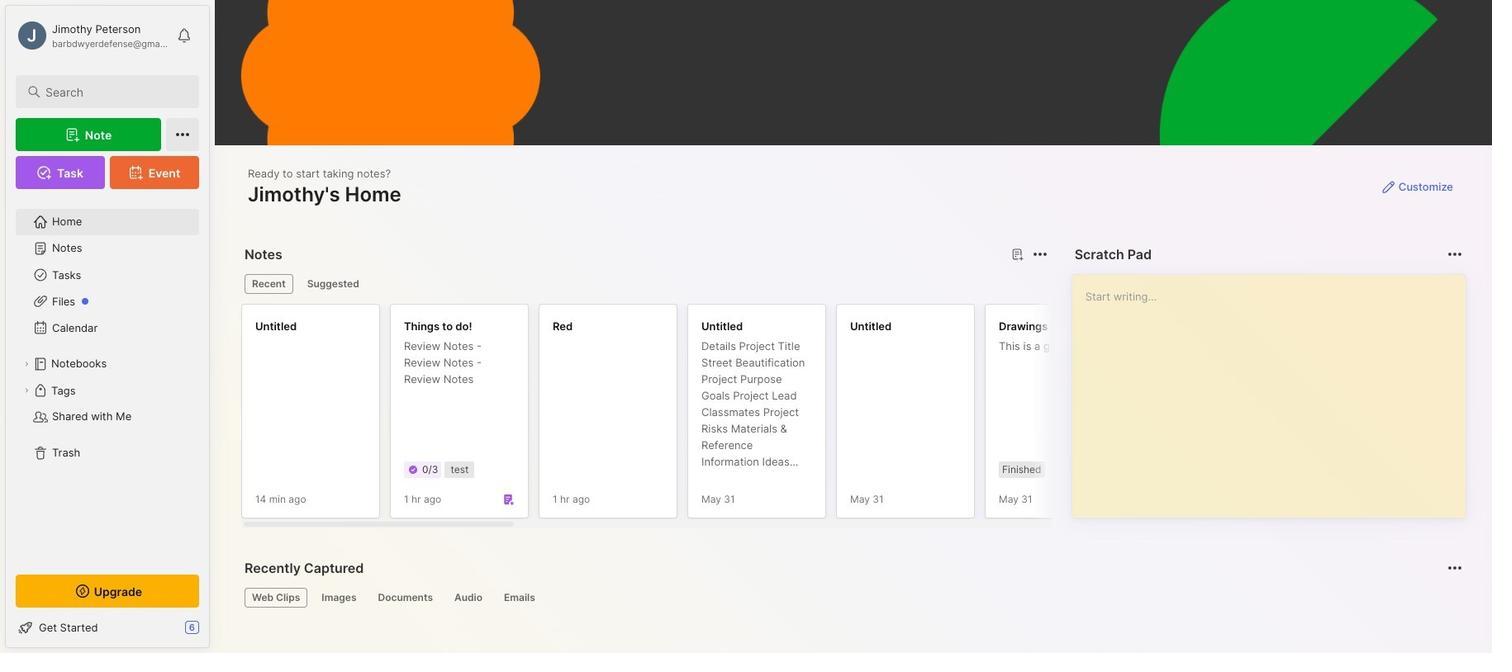 Task type: vqa. For each thing, say whether or not it's contained in the screenshot.
the topmost in
no



Task type: describe. For each thing, give the bounding box(es) containing it.
Account field
[[16, 19, 169, 52]]

Help and Learning task checklist field
[[6, 615, 209, 641]]

Start writing… text field
[[1085, 275, 1465, 505]]

none search field inside main 'element'
[[45, 82, 184, 102]]

Search text field
[[45, 84, 184, 100]]

tree inside main 'element'
[[6, 199, 209, 560]]

click to collapse image
[[209, 623, 221, 643]]



Task type: locate. For each thing, give the bounding box(es) containing it.
1 vertical spatial tab list
[[245, 588, 1460, 608]]

more actions image
[[1030, 245, 1050, 264]]

0 vertical spatial tab list
[[245, 274, 1045, 294]]

None search field
[[45, 82, 184, 102]]

row group
[[241, 304, 1492, 529]]

1 tab list from the top
[[245, 274, 1045, 294]]

tree
[[6, 199, 209, 560]]

tab list
[[245, 274, 1045, 294], [245, 588, 1460, 608]]

2 tab list from the top
[[245, 588, 1460, 608]]

tab
[[245, 274, 293, 294], [300, 274, 367, 294], [245, 588, 308, 608], [314, 588, 364, 608], [371, 588, 440, 608], [447, 588, 490, 608], [497, 588, 543, 608]]

More actions field
[[1028, 243, 1052, 266]]

expand tags image
[[21, 386, 31, 396]]

main element
[[0, 0, 215, 654]]

expand notebooks image
[[21, 359, 31, 369]]



